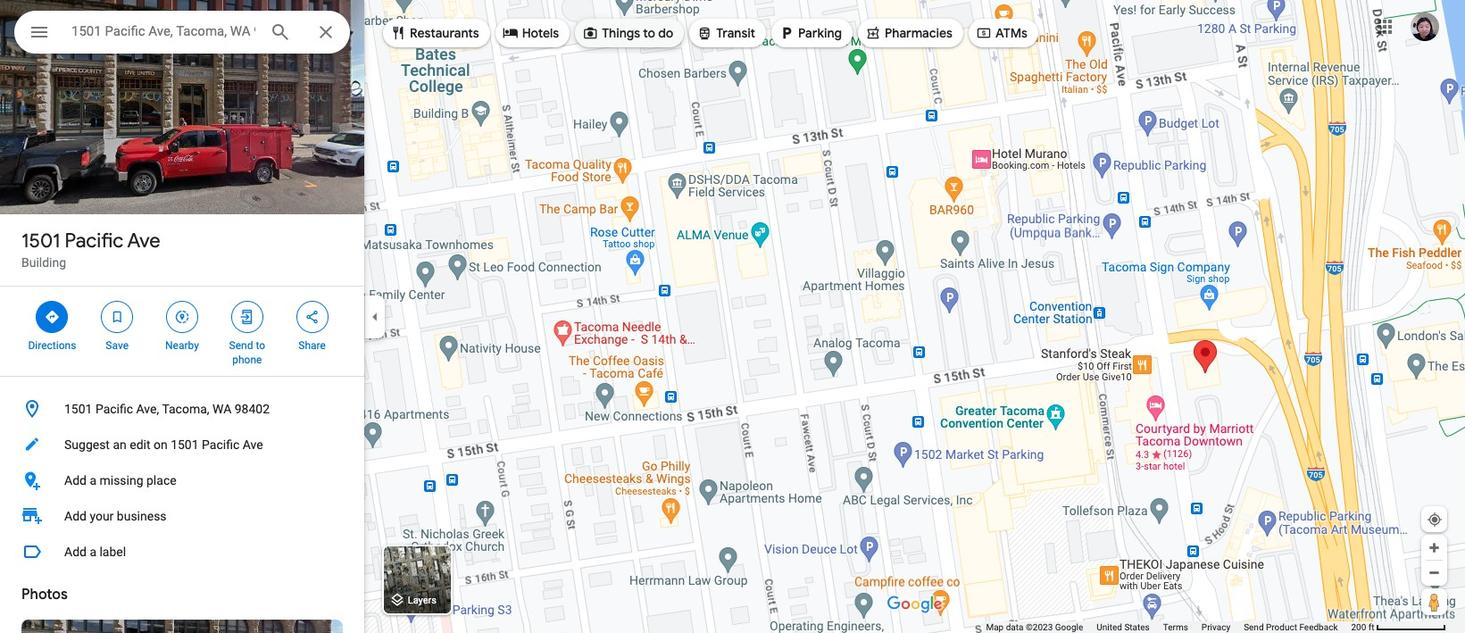 Task type: locate. For each thing, give the bounding box(es) containing it.
1 vertical spatial ave
[[243, 438, 263, 452]]

add a label
[[64, 545, 126, 559]]


[[503, 23, 519, 43]]

things
[[602, 25, 640, 41]]

 search field
[[14, 11, 350, 57]]

0 vertical spatial add
[[64, 473, 87, 488]]

wa
[[213, 402, 232, 416]]

data
[[1006, 623, 1024, 632]]

1 vertical spatial pacific
[[95, 402, 133, 416]]

1501 right the on
[[171, 438, 199, 452]]

footer
[[986, 622, 1352, 633]]

1501
[[21, 229, 60, 254], [64, 402, 92, 416], [171, 438, 199, 452]]

1501 inside 1501 pacific ave building
[[21, 229, 60, 254]]


[[239, 307, 255, 327]]

a left label
[[90, 545, 96, 559]]

product
[[1267, 623, 1298, 632]]

a inside button
[[90, 545, 96, 559]]

collapse side panel image
[[365, 307, 385, 326]]

2 vertical spatial 1501
[[171, 438, 199, 452]]

missing
[[100, 473, 143, 488]]

an
[[113, 438, 127, 452]]

2 a from the top
[[90, 545, 96, 559]]

0 horizontal spatial to
[[256, 339, 265, 352]]

send inside button
[[1244, 623, 1264, 632]]


[[865, 23, 882, 43]]

1501 up suggest
[[64, 402, 92, 416]]

add inside button
[[64, 473, 87, 488]]

united states
[[1097, 623, 1150, 632]]

actions for 1501 pacific ave region
[[0, 287, 364, 376]]

1 horizontal spatial send
[[1244, 623, 1264, 632]]

suggest
[[64, 438, 110, 452]]

add your business
[[64, 509, 167, 523]]

send up phone at left
[[229, 339, 253, 352]]

pacific left the ave, at left
[[95, 402, 133, 416]]

a for missing
[[90, 473, 96, 488]]

0 horizontal spatial send
[[229, 339, 253, 352]]

add inside button
[[64, 545, 87, 559]]

2 add from the top
[[64, 509, 87, 523]]

add down suggest
[[64, 473, 87, 488]]

0 horizontal spatial ave
[[127, 229, 160, 254]]


[[390, 23, 406, 43]]

0 vertical spatial pacific
[[65, 229, 123, 254]]

200
[[1352, 623, 1367, 632]]

©2023
[[1026, 623, 1053, 632]]

1 horizontal spatial 1501
[[64, 402, 92, 416]]

 atms
[[976, 23, 1028, 43]]

1501 pacific ave building
[[21, 229, 160, 270]]

0 vertical spatial 1501
[[21, 229, 60, 254]]

0 vertical spatial send
[[229, 339, 253, 352]]

none field inside 1501 pacific ave, tacoma, wa 98402 field
[[71, 21, 255, 42]]

1 vertical spatial 1501
[[64, 402, 92, 416]]

zoom in image
[[1428, 541, 1442, 555]]

 transit
[[697, 23, 756, 43]]

to up phone at left
[[256, 339, 265, 352]]

pacific inside 1501 pacific ave building
[[65, 229, 123, 254]]

add
[[64, 473, 87, 488], [64, 509, 87, 523], [64, 545, 87, 559]]

send product feedback button
[[1244, 622, 1338, 633]]

pacific down wa
[[202, 438, 240, 452]]

to
[[643, 25, 656, 41], [256, 339, 265, 352]]

pacific up building
[[65, 229, 123, 254]]


[[697, 23, 713, 43]]

privacy button
[[1202, 622, 1231, 633]]

add for add a missing place
[[64, 473, 87, 488]]

send inside 'send to phone'
[[229, 339, 253, 352]]

0 horizontal spatial 1501
[[21, 229, 60, 254]]

0 vertical spatial to
[[643, 25, 656, 41]]

1 vertical spatial a
[[90, 545, 96, 559]]

2 vertical spatial add
[[64, 545, 87, 559]]

1 add from the top
[[64, 473, 87, 488]]

do
[[658, 25, 674, 41]]

send
[[229, 339, 253, 352], [1244, 623, 1264, 632]]

None field
[[71, 21, 255, 42]]

show your location image
[[1427, 512, 1443, 528]]

 hotels
[[503, 23, 559, 43]]

1501 up building
[[21, 229, 60, 254]]

pacific
[[65, 229, 123, 254], [95, 402, 133, 416], [202, 438, 240, 452]]


[[29, 20, 50, 45]]

1501 for ave,
[[64, 402, 92, 416]]

add left label
[[64, 545, 87, 559]]


[[976, 23, 992, 43]]

1 vertical spatial send
[[1244, 623, 1264, 632]]

layers
[[408, 595, 437, 607]]

send left product
[[1244, 623, 1264, 632]]

footer inside google maps element
[[986, 622, 1352, 633]]

phone
[[232, 354, 262, 366]]

nearby
[[165, 339, 199, 352]]

1 horizontal spatial ave
[[243, 438, 263, 452]]

a left missing in the bottom of the page
[[90, 473, 96, 488]]

3 add from the top
[[64, 545, 87, 559]]

send for send product feedback
[[1244, 623, 1264, 632]]

suggest an edit on 1501 pacific ave
[[64, 438, 263, 452]]

a inside button
[[90, 473, 96, 488]]

transit
[[717, 25, 756, 41]]

footer containing map data ©2023 google
[[986, 622, 1352, 633]]

edit
[[130, 438, 150, 452]]

1 vertical spatial to
[[256, 339, 265, 352]]

1 horizontal spatial to
[[643, 25, 656, 41]]

0 vertical spatial a
[[90, 473, 96, 488]]

1 vertical spatial add
[[64, 509, 87, 523]]

add your business link
[[0, 498, 364, 534]]

 parking
[[779, 23, 842, 43]]

to left do
[[643, 25, 656, 41]]

add left your
[[64, 509, 87, 523]]

1 a from the top
[[90, 473, 96, 488]]

0 vertical spatial ave
[[127, 229, 160, 254]]

a
[[90, 473, 96, 488], [90, 545, 96, 559]]

label
[[100, 545, 126, 559]]

on
[[154, 438, 168, 452]]

google account: michele murakami  
(michele.murakami@adept.ai) image
[[1411, 12, 1440, 41]]

add a label button
[[0, 534, 364, 570]]

ave
[[127, 229, 160, 254], [243, 438, 263, 452]]



Task type: vqa. For each thing, say whether or not it's contained in the screenshot.
do
yes



Task type: describe. For each thing, give the bounding box(es) containing it.
map data ©2023 google
[[986, 623, 1084, 632]]

parking
[[799, 25, 842, 41]]

google
[[1055, 623, 1084, 632]]


[[304, 307, 320, 327]]

a for label
[[90, 545, 96, 559]]

pacific for ave
[[65, 229, 123, 254]]

photos
[[21, 586, 68, 604]]

directions
[[28, 339, 76, 352]]

suggest an edit on 1501 pacific ave button
[[0, 427, 364, 463]]

1501 Pacific Ave, Tacoma, WA 98402 field
[[14, 11, 350, 54]]

google maps element
[[0, 0, 1466, 633]]

send to phone
[[229, 339, 265, 366]]

map
[[986, 623, 1004, 632]]

share
[[299, 339, 326, 352]]

hotels
[[522, 25, 559, 41]]

terms
[[1164, 623, 1189, 632]]

add a missing place button
[[0, 463, 364, 498]]


[[44, 307, 60, 327]]

your
[[90, 509, 114, 523]]


[[109, 307, 125, 327]]

business
[[117, 509, 167, 523]]

add for add a label
[[64, 545, 87, 559]]

1501 pacific ave main content
[[0, 0, 364, 633]]

united states button
[[1097, 622, 1150, 633]]

feedback
[[1300, 623, 1338, 632]]

1501 pacific ave, tacoma, wa 98402 button
[[0, 391, 364, 427]]

ave,
[[136, 402, 159, 416]]

states
[[1125, 623, 1150, 632]]

 pharmacies
[[865, 23, 953, 43]]

send product feedback
[[1244, 623, 1338, 632]]

1501 for ave
[[21, 229, 60, 254]]


[[582, 23, 599, 43]]

place
[[146, 473, 177, 488]]

united
[[1097, 623, 1123, 632]]

add for add your business
[[64, 509, 87, 523]]

save
[[106, 339, 129, 352]]

 things to do
[[582, 23, 674, 43]]

atms
[[996, 25, 1028, 41]]

2 horizontal spatial 1501
[[171, 438, 199, 452]]

ave inside 1501 pacific ave building
[[127, 229, 160, 254]]

send for send to phone
[[229, 339, 253, 352]]

tacoma,
[[162, 402, 209, 416]]

add a missing place
[[64, 473, 177, 488]]

to inside  things to do
[[643, 25, 656, 41]]

privacy
[[1202, 623, 1231, 632]]

to inside 'send to phone'
[[256, 339, 265, 352]]


[[174, 307, 190, 327]]

pharmacies
[[885, 25, 953, 41]]

 button
[[14, 11, 64, 57]]

200 ft button
[[1352, 623, 1447, 632]]

ft
[[1369, 623, 1375, 632]]

ave inside button
[[243, 438, 263, 452]]

show street view coverage image
[[1422, 589, 1448, 615]]

98402
[[235, 402, 270, 416]]

1501 pacific ave, tacoma, wa 98402
[[64, 402, 270, 416]]


[[779, 23, 795, 43]]

pacific for ave,
[[95, 402, 133, 416]]

zoom out image
[[1428, 566, 1442, 580]]

2 vertical spatial pacific
[[202, 438, 240, 452]]

terms button
[[1164, 622, 1189, 633]]

200 ft
[[1352, 623, 1375, 632]]

restaurants
[[410, 25, 479, 41]]

building
[[21, 255, 66, 270]]

 restaurants
[[390, 23, 479, 43]]



